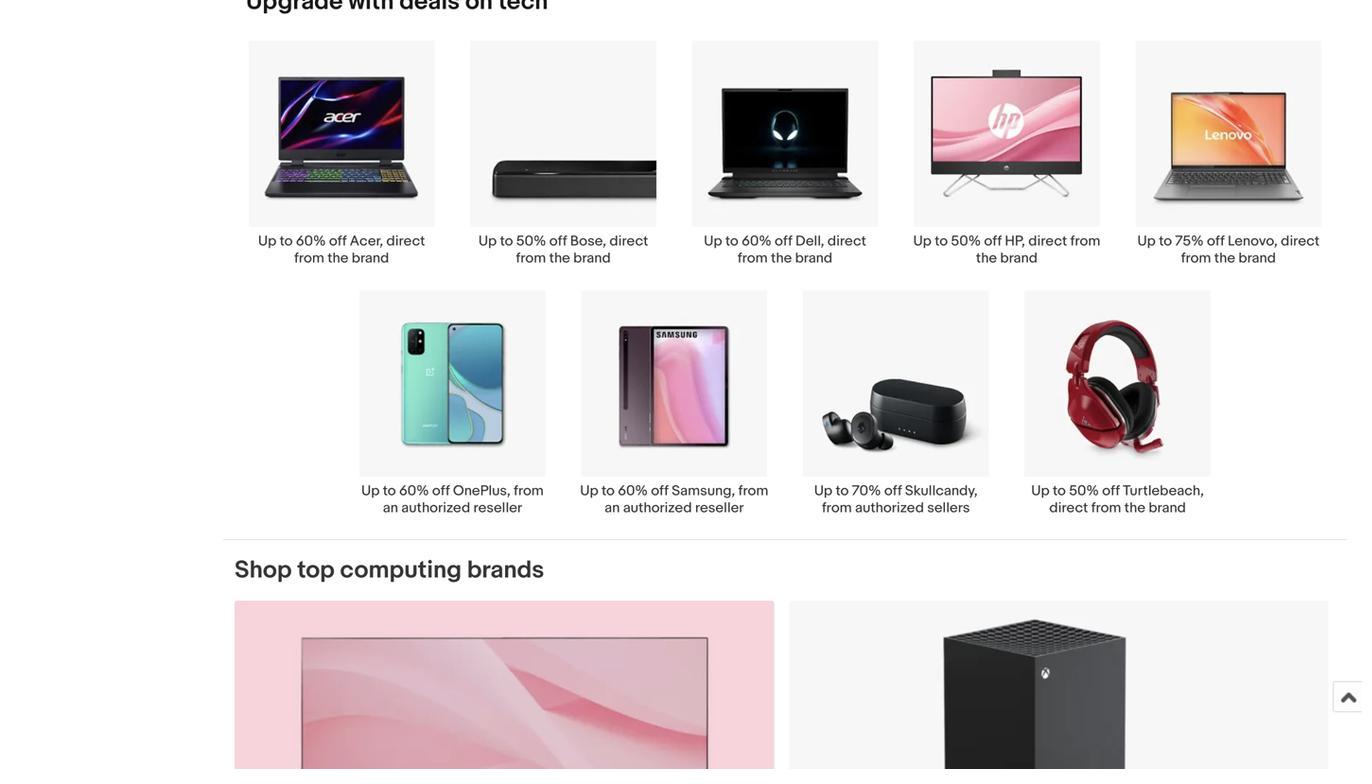 Task type: locate. For each thing, give the bounding box(es) containing it.
an inside the up to 60% off oneplus, from an authorized reseller
[[383, 499, 398, 516]]

1 horizontal spatial 50%
[[951, 233, 981, 250]]

up inside up to 50% off turtlebeach, direct from the brand
[[1031, 482, 1050, 499]]

off left hp,
[[984, 233, 1002, 250]]

up for up to 60% off acer, direct from the brand
[[258, 233, 276, 250]]

60% inside up to 60% off samsung, from an authorized reseller
[[618, 482, 648, 499]]

off inside up to 50% off bose, direct from the brand
[[549, 233, 567, 250]]

up inside the "up to 60% off dell, direct from the brand"
[[704, 233, 722, 250]]

0 horizontal spatial authorized
[[401, 499, 470, 516]]

off left dell,
[[775, 233, 792, 250]]

direct for bose,
[[609, 233, 648, 250]]

60% inside the up to 60% off oneplus, from an authorized reseller
[[399, 482, 429, 499]]

brand inside up to 50% off hp, direct from the brand
[[1000, 250, 1038, 267]]

up to 60% off acer, direct from the brand link
[[231, 40, 453, 267]]

off left bose,
[[549, 233, 567, 250]]

75%
[[1175, 233, 1204, 250]]

off for samsung,
[[651, 482, 669, 499]]

to inside the "up to 60% off dell, direct from the brand"
[[725, 233, 738, 250]]

the inside up to 50% off bose, direct from the brand
[[549, 250, 570, 267]]

50% inside up to 50% off bose, direct from the brand
[[516, 233, 546, 250]]

brand inside up to 50% off turtlebeach, direct from the brand
[[1149, 499, 1186, 516]]

off for hp,
[[984, 233, 1002, 250]]

direct inside up to 75% off lenovo, direct from the brand
[[1281, 233, 1320, 250]]

up for up to 50% off bose, direct from the brand
[[478, 233, 497, 250]]

an left samsung,
[[605, 499, 620, 516]]

to inside up to 70% off skullcandy, from authorized sellers
[[836, 482, 849, 499]]

an up shop top computing brands
[[383, 499, 398, 516]]

off for bose,
[[549, 233, 567, 250]]

50%
[[516, 233, 546, 250], [951, 233, 981, 250], [1069, 482, 1099, 499]]

from right samsung,
[[738, 482, 768, 499]]

reseller inside up to 60% off samsung, from an authorized reseller
[[695, 499, 744, 516]]

50% left hp,
[[951, 233, 981, 250]]

direct inside up to 50% off turtlebeach, direct from the brand
[[1049, 499, 1088, 516]]

50% inside up to 50% off hp, direct from the brand
[[951, 233, 981, 250]]

brand inside up to 60% off acer, direct from the brand
[[352, 250, 389, 267]]

from left turtlebeach,
[[1091, 499, 1121, 516]]

off inside up to 70% off skullcandy, from authorized sellers
[[884, 482, 902, 499]]

up for up to 75% off lenovo, direct from the brand
[[1137, 233, 1156, 250]]

up to 50% off bose, direct from the brand
[[478, 233, 648, 267]]

up to 60% off dell, direct from the brand link
[[674, 40, 896, 267]]

list
[[223, 40, 1347, 539]]

from left acer,
[[294, 250, 324, 267]]

from inside up to 50% off turtlebeach, direct from the brand
[[1091, 499, 1121, 516]]

50% for bose,
[[516, 233, 546, 250]]

to inside up to 50% off hp, direct from the brand
[[935, 233, 948, 250]]

up to 50% off hp, direct from the brand
[[913, 233, 1100, 267]]

up inside up to 75% off lenovo, direct from the brand
[[1137, 233, 1156, 250]]

off inside up to 50% off hp, direct from the brand
[[984, 233, 1002, 250]]

direct inside up to 60% off acer, direct from the brand
[[386, 233, 425, 250]]

dell,
[[795, 233, 824, 250]]

the inside up to 75% off lenovo, direct from the brand
[[1214, 250, 1235, 267]]

to inside up to 60% off acer, direct from the brand
[[280, 233, 293, 250]]

brands
[[467, 556, 544, 585]]

50% left turtlebeach,
[[1069, 482, 1099, 499]]

60% inside up to 60% off acer, direct from the brand
[[296, 233, 326, 250]]

3 authorized from the left
[[855, 499, 924, 516]]

shop
[[235, 556, 292, 585]]

turtlebeach,
[[1123, 482, 1204, 499]]

up for up to 60% off dell, direct from the brand
[[704, 233, 722, 250]]

off left acer,
[[329, 233, 347, 250]]

off inside up to 60% off samsung, from an authorized reseller
[[651, 482, 669, 499]]

1 horizontal spatial an
[[605, 499, 620, 516]]

from inside up to 50% off hp, direct from the brand
[[1070, 233, 1100, 250]]

50% for turtlebeach,
[[1069, 482, 1099, 499]]

an inside up to 60% off samsung, from an authorized reseller
[[605, 499, 620, 516]]

to inside up to 50% off bose, direct from the brand
[[500, 233, 513, 250]]

direct for turtlebeach,
[[1049, 499, 1088, 516]]

up inside up to 50% off bose, direct from the brand
[[478, 233, 497, 250]]

off left turtlebeach,
[[1102, 482, 1120, 499]]

brand inside up to 50% off bose, direct from the brand
[[573, 250, 611, 267]]

1 authorized from the left
[[401, 499, 470, 516]]

to inside up to 50% off turtlebeach, direct from the brand
[[1053, 482, 1066, 499]]

from inside up to 50% off bose, direct from the brand
[[516, 250, 546, 267]]

brand for dell,
[[795, 250, 832, 267]]

brand for bose,
[[573, 250, 611, 267]]

the for acer,
[[327, 250, 349, 267]]

0 horizontal spatial reseller
[[473, 499, 522, 516]]

to inside the up to 60% off oneplus, from an authorized reseller
[[383, 482, 396, 499]]

reseller
[[473, 499, 522, 516], [695, 499, 744, 516]]

direct inside up to 50% off bose, direct from the brand
[[609, 233, 648, 250]]

2 reseller from the left
[[695, 499, 744, 516]]

brand inside up to 75% off lenovo, direct from the brand
[[1239, 250, 1276, 267]]

60% left oneplus,
[[399, 482, 429, 499]]

the inside up to 50% off hp, direct from the brand
[[976, 250, 997, 267]]

brand inside the "up to 60% off dell, direct from the brand"
[[795, 250, 832, 267]]

up inside the up to 60% off oneplus, from an authorized reseller
[[361, 482, 380, 499]]

up to 60% off samsung, from an authorized reseller
[[580, 482, 768, 516]]

direct for lenovo,
[[1281, 233, 1320, 250]]

up to 70% off skullcandy, from authorized sellers
[[814, 482, 978, 516]]

2 horizontal spatial authorized
[[855, 499, 924, 516]]

the
[[327, 250, 349, 267], [549, 250, 570, 267], [771, 250, 792, 267], [976, 250, 997, 267], [1214, 250, 1235, 267], [1124, 499, 1146, 516]]

to for up to 50% off bose, direct from the brand
[[500, 233, 513, 250]]

the inside the "up to 60% off dell, direct from the brand"
[[771, 250, 792, 267]]

up inside up to 60% off acer, direct from the brand
[[258, 233, 276, 250]]

60% inside the "up to 60% off dell, direct from the brand"
[[742, 233, 772, 250]]

from right oneplus,
[[514, 482, 544, 499]]

60%
[[296, 233, 326, 250], [742, 233, 772, 250], [399, 482, 429, 499], [618, 482, 648, 499]]

60% left samsung,
[[618, 482, 648, 499]]

to inside up to 75% off lenovo, direct from the brand
[[1159, 233, 1172, 250]]

1 horizontal spatial reseller
[[695, 499, 744, 516]]

0 horizontal spatial an
[[383, 499, 398, 516]]

off right 75% at top
[[1207, 233, 1225, 250]]

from left lenovo,
[[1181, 250, 1211, 267]]

authorized inside up to 60% off samsung, from an authorized reseller
[[623, 499, 692, 516]]

the for lenovo,
[[1214, 250, 1235, 267]]

off for dell,
[[775, 233, 792, 250]]

up inside up to 60% off samsung, from an authorized reseller
[[580, 482, 598, 499]]

0 horizontal spatial 50%
[[516, 233, 546, 250]]

from left bose,
[[516, 250, 546, 267]]

up to 50% off bose, direct from the brand link
[[453, 40, 674, 267]]

from left dell,
[[738, 250, 768, 267]]

up inside up to 70% off skullcandy, from authorized sellers
[[814, 482, 833, 499]]

2 an from the left
[[605, 499, 620, 516]]

to inside up to 60% off samsung, from an authorized reseller
[[602, 482, 615, 499]]

brand for lenovo,
[[1239, 250, 1276, 267]]

list containing up to 60% off acer, direct from the brand
[[223, 40, 1347, 539]]

the for hp,
[[976, 250, 997, 267]]

authorized
[[401, 499, 470, 516], [623, 499, 692, 516], [855, 499, 924, 516]]

from for up to 75% off lenovo, direct from the brand
[[1181, 250, 1211, 267]]

brand for acer,
[[352, 250, 389, 267]]

the inside up to 60% off acer, direct from the brand
[[327, 250, 349, 267]]

direct for acer,
[[386, 233, 425, 250]]

60% left acer,
[[296, 233, 326, 250]]

brand
[[352, 250, 389, 267], [573, 250, 611, 267], [795, 250, 832, 267], [1000, 250, 1038, 267], [1239, 250, 1276, 267], [1149, 499, 1186, 516]]

1 reseller from the left
[[473, 499, 522, 516]]

off left samsung,
[[651, 482, 669, 499]]

direct inside the "up to 60% off dell, direct from the brand"
[[828, 233, 866, 250]]

off inside the up to 60% off oneplus, from an authorized reseller
[[432, 482, 450, 499]]

off inside the "up to 60% off dell, direct from the brand"
[[775, 233, 792, 250]]

authorized inside the up to 60% off oneplus, from an authorized reseller
[[401, 499, 470, 516]]

up for up to 60% off samsung, from an authorized reseller
[[580, 482, 598, 499]]

direct inside up to 50% off hp, direct from the brand
[[1028, 233, 1067, 250]]

from left the 70%
[[822, 499, 852, 516]]

reseller inside the up to 60% off oneplus, from an authorized reseller
[[473, 499, 522, 516]]

reseller for samsung,
[[695, 499, 744, 516]]

off inside up to 75% off lenovo, direct from the brand
[[1207, 233, 1225, 250]]

up to 60% off oneplus, from an authorized reseller
[[361, 482, 544, 516]]

to
[[280, 233, 293, 250], [500, 233, 513, 250], [725, 233, 738, 250], [935, 233, 948, 250], [1159, 233, 1172, 250], [383, 482, 396, 499], [602, 482, 615, 499], [836, 482, 849, 499], [1053, 482, 1066, 499]]

None text field
[[235, 601, 774, 769], [789, 601, 1329, 769], [235, 601, 774, 769], [789, 601, 1329, 769]]

50% left bose,
[[516, 233, 546, 250]]

off right the 70%
[[884, 482, 902, 499]]

2 authorized from the left
[[623, 499, 692, 516]]

1 an from the left
[[383, 499, 398, 516]]

from right hp,
[[1070, 233, 1100, 250]]

direct
[[386, 233, 425, 250], [609, 233, 648, 250], [828, 233, 866, 250], [1028, 233, 1067, 250], [1281, 233, 1320, 250], [1049, 499, 1088, 516]]

up to 60% off samsung, from an authorized reseller link
[[563, 289, 785, 516]]

off inside up to 50% off turtlebeach, direct from the brand
[[1102, 482, 1120, 499]]

from inside up to 60% off acer, direct from the brand
[[294, 250, 324, 267]]

off left oneplus,
[[432, 482, 450, 499]]

2 horizontal spatial 50%
[[1069, 482, 1099, 499]]

shop top computing brands
[[235, 556, 544, 585]]

off
[[329, 233, 347, 250], [549, 233, 567, 250], [775, 233, 792, 250], [984, 233, 1002, 250], [1207, 233, 1225, 250], [432, 482, 450, 499], [651, 482, 669, 499], [884, 482, 902, 499], [1102, 482, 1120, 499]]

up for up to 50% off hp, direct from the brand
[[913, 233, 932, 250]]

1 horizontal spatial authorized
[[623, 499, 692, 516]]

up inside up to 50% off hp, direct from the brand
[[913, 233, 932, 250]]

reseller for oneplus,
[[473, 499, 522, 516]]

up
[[258, 233, 276, 250], [478, 233, 497, 250], [704, 233, 722, 250], [913, 233, 932, 250], [1137, 233, 1156, 250], [361, 482, 380, 499], [580, 482, 598, 499], [814, 482, 833, 499], [1031, 482, 1050, 499]]

from inside the up to 60% off oneplus, from an authorized reseller
[[514, 482, 544, 499]]

60% left dell,
[[742, 233, 772, 250]]

60% for dell,
[[742, 233, 772, 250]]

from inside the "up to 60% off dell, direct from the brand"
[[738, 250, 768, 267]]

an
[[383, 499, 398, 516], [605, 499, 620, 516]]

from for up to 60% off dell, direct from the brand
[[738, 250, 768, 267]]

the inside up to 50% off turtlebeach, direct from the brand
[[1124, 499, 1146, 516]]

off inside up to 60% off acer, direct from the brand
[[329, 233, 347, 250]]

from inside up to 75% off lenovo, direct from the brand
[[1181, 250, 1211, 267]]

bose,
[[570, 233, 606, 250]]

from
[[1070, 233, 1100, 250], [294, 250, 324, 267], [516, 250, 546, 267], [738, 250, 768, 267], [1181, 250, 1211, 267], [514, 482, 544, 499], [738, 482, 768, 499], [822, 499, 852, 516], [1091, 499, 1121, 516]]

50% inside up to 50% off turtlebeach, direct from the brand
[[1069, 482, 1099, 499]]



Task type: describe. For each thing, give the bounding box(es) containing it.
to for up to 60% off dell, direct from the brand
[[725, 233, 738, 250]]

to for up to 50% off hp, direct from the brand
[[935, 233, 948, 250]]

authorized for samsung,
[[623, 499, 692, 516]]

off for oneplus,
[[432, 482, 450, 499]]

top
[[297, 556, 335, 585]]

from for up to 50% off bose, direct from the brand
[[516, 250, 546, 267]]

50% for hp,
[[951, 233, 981, 250]]

hp,
[[1005, 233, 1025, 250]]

up to 50% off turtlebeach, direct from the brand link
[[1007, 289, 1229, 516]]

from for up to 60% off acer, direct from the brand
[[294, 250, 324, 267]]

up for up to 60% off oneplus, from an authorized reseller
[[361, 482, 380, 499]]

from inside up to 60% off samsung, from an authorized reseller
[[738, 482, 768, 499]]

off for acer,
[[329, 233, 347, 250]]

sellers
[[927, 499, 970, 516]]

skullcandy,
[[905, 482, 978, 499]]

computing
[[340, 556, 462, 585]]

up to 60% off oneplus, from an authorized reseller link
[[342, 289, 563, 516]]

oneplus,
[[453, 482, 511, 499]]

acer,
[[350, 233, 383, 250]]

to for up to 60% off acer, direct from the brand
[[280, 233, 293, 250]]

brand for turtlebeach,
[[1149, 499, 1186, 516]]

from for up to 50% off hp, direct from the brand
[[1070, 233, 1100, 250]]

up to 60% off dell, direct from the brand
[[704, 233, 866, 267]]

direct for dell,
[[828, 233, 866, 250]]

to for up to 60% off oneplus, from an authorized reseller
[[383, 482, 396, 499]]

the for dell,
[[771, 250, 792, 267]]

off for lenovo,
[[1207, 233, 1225, 250]]

60% for samsung,
[[618, 482, 648, 499]]

up to 75% off lenovo, direct from the brand
[[1137, 233, 1320, 267]]

up for up to 70% off skullcandy, from authorized sellers
[[814, 482, 833, 499]]

up to 50% off hp, direct from the brand link
[[896, 40, 1118, 267]]

to for up to 70% off skullcandy, from authorized sellers
[[836, 482, 849, 499]]

to for up to 50% off turtlebeach, direct from the brand
[[1053, 482, 1066, 499]]

authorized for oneplus,
[[401, 499, 470, 516]]

direct for hp,
[[1028, 233, 1067, 250]]

up to 70% off skullcandy, from authorized sellers link
[[785, 289, 1007, 516]]

to for up to 60% off samsung, from an authorized reseller
[[602, 482, 615, 499]]

an for up to 60% off samsung, from an authorized reseller
[[605, 499, 620, 516]]

up to 60% off acer, direct from the brand
[[258, 233, 425, 267]]

up for up to 50% off turtlebeach, direct from the brand
[[1031, 482, 1050, 499]]

70%
[[852, 482, 881, 499]]

60% for acer,
[[296, 233, 326, 250]]

the for bose,
[[549, 250, 570, 267]]

from inside up to 70% off skullcandy, from authorized sellers
[[822, 499, 852, 516]]

60% for oneplus,
[[399, 482, 429, 499]]

off for turtlebeach,
[[1102, 482, 1120, 499]]

an for up to 60% off oneplus, from an authorized reseller
[[383, 499, 398, 516]]

lenovo,
[[1228, 233, 1278, 250]]

authorized inside up to 70% off skullcandy, from authorized sellers
[[855, 499, 924, 516]]

the for turtlebeach,
[[1124, 499, 1146, 516]]

off for skullcandy,
[[884, 482, 902, 499]]

samsung,
[[672, 482, 735, 499]]

brand for hp,
[[1000, 250, 1038, 267]]

to for up to 75% off lenovo, direct from the brand
[[1159, 233, 1172, 250]]

from for up to 50% off turtlebeach, direct from the brand
[[1091, 499, 1121, 516]]

up to 75% off lenovo, direct from the brand link
[[1118, 40, 1339, 267]]

up to 50% off turtlebeach, direct from the brand
[[1031, 482, 1204, 516]]



Task type: vqa. For each thing, say whether or not it's contained in the screenshot.
Up to 70% off Skullcandy, from authorized sellers "link"
yes



